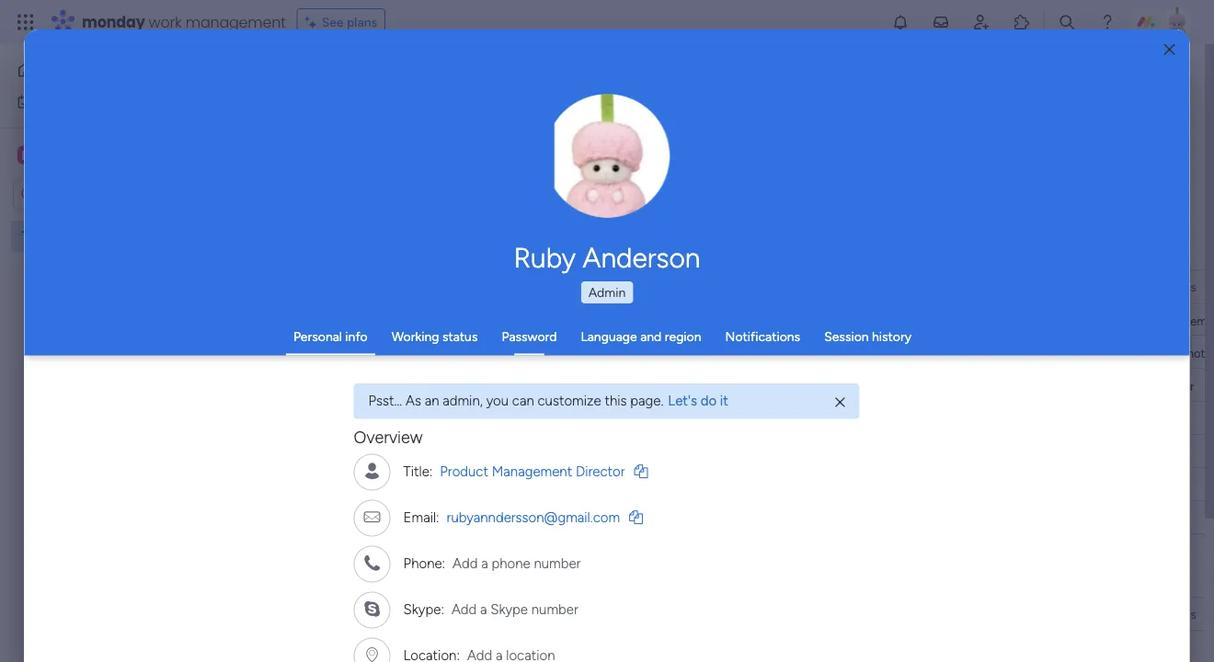 Task type: locate. For each thing, give the bounding box(es) containing it.
1 vertical spatial add
[[452, 601, 477, 618]]

this
[[605, 392, 627, 409]]

nov 13
[[906, 343, 942, 357]]

psst... as an admin, you can customize this page. let's do it
[[369, 392, 729, 409]]

dapulse x slim image
[[836, 394, 845, 410]]

a up product
[[449, 444, 455, 460]]

session history link
[[824, 329, 912, 344]]

develop for develop a pricing strategy
[[348, 411, 395, 427]]

number
[[534, 555, 581, 572], [532, 601, 579, 618]]

0 vertical spatial copied! image
[[635, 464, 648, 478]]

add right phone:
[[453, 555, 478, 572]]

done
[[780, 344, 811, 360]]

1 of from the left
[[384, 99, 396, 115]]

management
[[492, 463, 573, 480]]

items
[[1183, 314, 1213, 328]]

product management director
[[440, 463, 625, 480]]

2 vertical spatial and
[[375, 444, 396, 460]]

history
[[872, 329, 912, 344]]

2 notes from the top
[[1161, 606, 1196, 622]]

add for add a phone number
[[453, 555, 478, 572]]

invite members image
[[972, 13, 991, 31]]

add right skype:
[[452, 601, 477, 618]]

develop down psst...
[[348, 411, 395, 427]]

a
[[398, 345, 405, 361], [390, 378, 397, 394], [398, 411, 405, 427], [449, 444, 455, 460], [482, 555, 489, 572], [481, 601, 487, 618]]

1 vertical spatial develop
[[348, 411, 395, 427]]

owner
[[669, 279, 708, 294]]

1 horizontal spatial of
[[700, 99, 712, 115]]

of right type
[[384, 99, 396, 115]]

roadmap
[[457, 345, 508, 361]]

and left the keep
[[612, 99, 634, 115]]

and left "region"
[[640, 329, 662, 344]]

inbox image
[[932, 13, 950, 31]]

copied! image
[[635, 464, 648, 478], [630, 510, 643, 524]]

1 vertical spatial number
[[532, 601, 579, 618]]

next
[[316, 567, 353, 590]]

sort by any column image
[[654, 179, 684, 198]]

it right do
[[721, 392, 729, 409]]

list box
[[0, 217, 235, 500]]

strategy
[[451, 411, 499, 427]]

0 vertical spatial notes field
[[1157, 276, 1201, 297]]

personal
[[293, 329, 342, 344]]

psst...
[[369, 392, 403, 409]]

plan and execute a launch event
[[348, 444, 532, 460]]

project
[[783, 99, 825, 115]]

0 vertical spatial it
[[721, 392, 729, 409]]

where
[[715, 99, 751, 115]]

and
[[612, 99, 634, 115], [640, 329, 662, 344], [375, 444, 396, 460]]

0 vertical spatial develop
[[348, 345, 395, 361]]

title:
[[404, 463, 433, 480]]

1 vertical spatial notes
[[1161, 606, 1196, 622]]

do
[[701, 392, 717, 409]]

0 vertical spatial add
[[453, 555, 478, 572]]

working
[[392, 329, 439, 344], [757, 411, 805, 426]]

develop down 'info'
[[348, 345, 395, 361]]

month
[[358, 567, 414, 590]]

director
[[576, 463, 625, 480]]

status
[[442, 329, 478, 344]]

can
[[513, 392, 535, 409]]

filter
[[591, 181, 620, 196]]

meeting notes
[[1140, 346, 1214, 361]]

1 notes field from the top
[[1157, 276, 1201, 297]]

13
[[931, 343, 942, 357]]

number right phone
[[534, 555, 581, 572]]

type
[[354, 99, 380, 115]]

admin,
[[443, 392, 483, 409]]

close image
[[1164, 43, 1175, 56]]

create a prd
[[348, 378, 424, 394]]

task
[[467, 606, 492, 621]]

admin
[[588, 285, 626, 300]]

and right 'plan'
[[375, 444, 396, 460]]

picture
[[589, 181, 626, 196]]

it
[[721, 392, 729, 409], [826, 411, 833, 426]]

0 horizontal spatial of
[[384, 99, 396, 115]]

launch
[[458, 444, 496, 460]]

add
[[453, 555, 478, 572], [452, 601, 477, 618]]

option
[[0, 220, 235, 224]]

a left prd
[[390, 378, 397, 394]]

overview
[[354, 427, 423, 447]]

a left product
[[398, 345, 405, 361]]

session
[[824, 329, 869, 344]]

plan
[[348, 444, 372, 460]]

1 notes from the top
[[1161, 279, 1196, 294]]

stands.
[[828, 99, 869, 115]]

1 horizontal spatial it
[[826, 411, 833, 426]]

rubyanndersson@gmail.com
[[447, 509, 620, 526]]

and for language and region
[[640, 329, 662, 344]]

working on it
[[757, 411, 833, 426]]

meeting
[[1140, 346, 1184, 361]]

you
[[487, 392, 509, 409]]

1 vertical spatial and
[[640, 329, 662, 344]]

working left on
[[757, 411, 805, 426]]

owners,
[[488, 99, 533, 115]]

develop
[[348, 345, 395, 361], [348, 411, 395, 427]]

0 horizontal spatial it
[[721, 392, 729, 409]]

change profile picture
[[569, 166, 647, 196]]

of right track
[[700, 99, 712, 115]]

email:
[[404, 509, 440, 526]]

number right 'skype'
[[532, 601, 579, 618]]

1 horizontal spatial working
[[757, 411, 805, 426]]

2 develop from the top
[[348, 411, 395, 427]]

nov
[[906, 343, 928, 357]]

and for plan and execute a launch event
[[375, 444, 396, 460]]

0 vertical spatial number
[[534, 555, 581, 572]]

2 notes field from the top
[[1157, 604, 1201, 624]]

a left phone
[[482, 555, 489, 572]]

working status link
[[392, 329, 478, 344]]

Notes field
[[1157, 276, 1201, 297], [1157, 604, 1201, 624]]

1 develop from the top
[[348, 345, 395, 361]]

0 vertical spatial and
[[612, 99, 634, 115]]

1 vertical spatial it
[[826, 411, 833, 426]]

0 horizontal spatial and
[[375, 444, 396, 460]]

add for add a skype number
[[452, 601, 477, 618]]

1 vertical spatial notes field
[[1157, 604, 1201, 624]]

profile
[[613, 166, 647, 180]]

and inside button
[[612, 99, 634, 115]]

working up develop a product roadmap
[[392, 329, 439, 344]]

set
[[536, 99, 554, 115]]

1 vertical spatial copied! image
[[630, 510, 643, 524]]

manage any type of project. assign owners, set timelines and keep track of where your project stands.
[[281, 99, 869, 115]]

2 horizontal spatial and
[[640, 329, 662, 344]]

0 vertical spatial working
[[392, 329, 439, 344]]

other
[[1163, 379, 1194, 394]]

notes
[[1161, 279, 1196, 294], [1161, 606, 1196, 622]]

product
[[408, 345, 454, 361]]

session history
[[824, 329, 912, 344]]

1 horizontal spatial and
[[612, 99, 634, 115]]

arrow down image
[[627, 178, 649, 200]]

0 vertical spatial notes
[[1161, 279, 1196, 294]]

it right on
[[826, 411, 833, 426]]

Next month field
[[312, 567, 418, 591]]

0 horizontal spatial working
[[392, 329, 439, 344]]

1 vertical spatial working
[[757, 411, 805, 426]]

customize
[[538, 392, 602, 409]]

see plans
[[322, 14, 377, 30]]

info
[[345, 329, 368, 344]]



Task type: vqa. For each thing, say whether or not it's contained in the screenshot.
the top the office
no



Task type: describe. For each thing, give the bounding box(es) containing it.
skype
[[491, 601, 528, 618]]

see
[[322, 14, 344, 30]]

working for working status
[[392, 329, 439, 344]]

language and region
[[581, 329, 701, 344]]

password
[[502, 329, 557, 344]]

language
[[581, 329, 637, 344]]

keep
[[637, 99, 665, 115]]

track
[[668, 99, 697, 115]]

notifications image
[[891, 13, 910, 31]]

language and region link
[[581, 329, 701, 344]]

ruby
[[514, 241, 576, 274]]

password link
[[502, 329, 557, 344]]

help image
[[1098, 13, 1117, 31]]

execute
[[399, 444, 445, 460]]

anderson
[[583, 241, 700, 274]]

select product image
[[17, 13, 35, 31]]

any
[[330, 99, 351, 115]]

search everything image
[[1058, 13, 1076, 31]]

monday work management
[[82, 11, 286, 32]]

phone: add a phone number
[[404, 555, 581, 572]]

on
[[808, 411, 822, 426]]

manage any type of project. assign owners, set timelines and keep track of where your project stands. button
[[279, 96, 897, 118]]

workspace image
[[17, 145, 36, 165]]

m
[[21, 147, 32, 163]]

number for phone: add a phone number
[[534, 555, 581, 572]]

skype:
[[404, 601, 445, 618]]

change profile picture button
[[545, 94, 670, 219]]

create
[[348, 378, 387, 394]]

copied! image for product management director
[[635, 464, 648, 478]]

personal info link
[[293, 329, 368, 344]]

pricing
[[408, 411, 447, 427]]

phone:
[[404, 555, 446, 572]]

a down psst...
[[398, 411, 405, 427]]

a left 'skype'
[[481, 601, 487, 618]]

region
[[665, 329, 701, 344]]

timelines
[[557, 99, 609, 115]]

let's
[[669, 392, 698, 409]]

working status
[[392, 329, 478, 344]]

high
[[1036, 344, 1064, 360]]

notifications link
[[725, 329, 800, 344]]

as
[[406, 392, 422, 409]]

Owner field
[[665, 276, 712, 297]]

ruby anderson image
[[1163, 7, 1192, 37]]

page.
[[631, 392, 664, 409]]

ruby anderson
[[514, 241, 700, 274]]

filter button
[[562, 174, 649, 203]]

ruby anderson button
[[354, 241, 860, 274]]

notes
[[1187, 346, 1214, 361]]

home image
[[17, 61, 35, 79]]

personal info
[[293, 329, 368, 344]]

skype: add a skype number
[[404, 601, 579, 618]]

work
[[149, 11, 182, 32]]

notifications
[[725, 329, 800, 344]]

develop a pricing strategy
[[348, 411, 499, 427]]

manage
[[281, 99, 327, 115]]

v2 done deadline image
[[864, 344, 878, 361]]

develop for develop a product roadmap
[[348, 345, 395, 361]]

apps image
[[1013, 13, 1031, 31]]

working for working on it
[[757, 411, 805, 426]]

product
[[440, 463, 489, 480]]

phone
[[492, 555, 531, 572]]

an
[[425, 392, 440, 409]]

management
[[186, 11, 286, 32]]

next month
[[316, 567, 414, 590]]

number for skype: add a skype number
[[532, 601, 579, 618]]

stuck
[[779, 378, 812, 393]]

plans
[[347, 14, 377, 30]]

monday
[[82, 11, 145, 32]]

develop a product roadmap
[[348, 345, 508, 361]]

see plans button
[[297, 8, 386, 36]]

your
[[754, 99, 780, 115]]

copied! image for rubyanndersson@gmail.com
[[630, 510, 643, 524]]

prd
[[400, 378, 424, 394]]

project.
[[399, 99, 443, 115]]

2 of from the left
[[700, 99, 712, 115]]

my work image
[[17, 93, 33, 110]]



